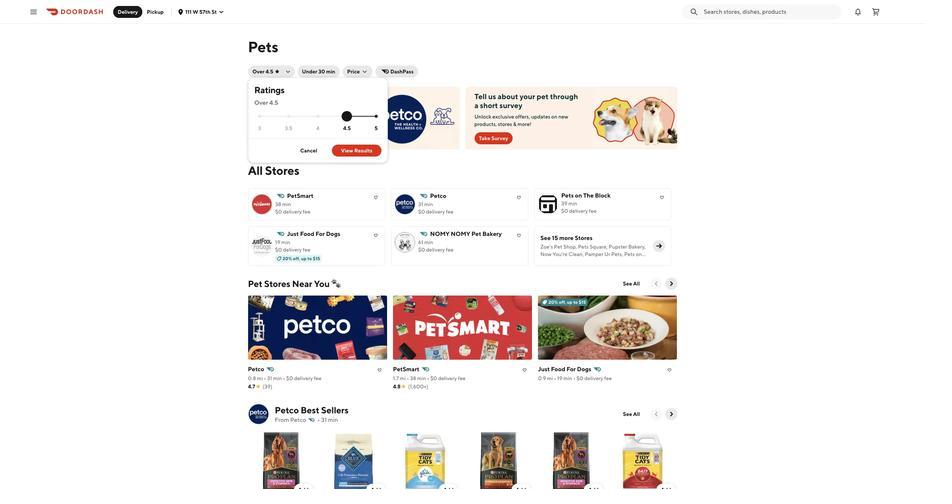 Task type: locate. For each thing, give the bounding box(es) containing it.
2 see all link from the top
[[619, 408, 645, 420]]

see all
[[623, 281, 640, 287], [623, 411, 640, 417]]

1 horizontal spatial for
[[567, 366, 576, 373]]

1 horizontal spatial mi
[[400, 375, 406, 381]]

4
[[316, 125, 320, 131]]

delivery
[[118, 9, 138, 15]]

1 vertical spatial next button of carousel image
[[668, 410, 675, 418]]

0 vertical spatial just
[[287, 230, 299, 237]]

0 vertical spatial pet
[[472, 230, 481, 237]]

petco down best
[[290, 416, 306, 423]]

0.9 mi • 19 min • $​0 delivery fee
[[538, 375, 612, 381]]

zoe's
[[541, 244, 553, 250]]

pets up over 4.5 button
[[248, 38, 278, 56]]

0 vertical spatial 19
[[275, 239, 280, 245]]

0 vertical spatial more
[[293, 92, 311, 101]]

2 previous button of carousel image from the top
[[653, 410, 660, 418]]

0 vertical spatial see all
[[623, 281, 640, 287]]

petco inside button
[[275, 117, 289, 123]]

pet stores near you 🐾
[[248, 278, 341, 289]]

mi for petco
[[257, 375, 263, 381]]

more
[[293, 92, 311, 101], [560, 234, 574, 242]]

38 inside 38 min $0 delivery fee
[[275, 201, 281, 207]]

1 vertical spatial more
[[560, 234, 574, 242]]

1 vertical spatial on
[[575, 192, 582, 199]]

just food for dogs up 0.9 mi • 19 min • $​0 delivery fee
[[538, 366, 592, 373]]

0 vertical spatial over
[[253, 69, 265, 75]]

4.5 up ratings
[[266, 69, 273, 75]]

0 vertical spatial just food for dogs
[[287, 230, 341, 237]]

2 see all from the top
[[623, 411, 640, 417]]

survey
[[492, 135, 508, 141]]

0 vertical spatial previous button of carousel image
[[653, 280, 660, 287]]

save even more with new lower prices at petco!
[[257, 92, 365, 110]]

petco up 3.5
[[275, 117, 289, 123]]

delivery inside the 61 min $0 delivery fee
[[426, 247, 445, 253]]

111
[[185, 9, 192, 15]]

1 horizontal spatial more
[[560, 234, 574, 242]]

see all for 2nd next button of carousel icon from the top of the page
[[623, 411, 640, 417]]

just food for dogs up 19 min $0 delivery fee
[[287, 230, 341, 237]]

1 vertical spatial new
[[559, 114, 569, 120]]

4.5 inside over 4.5 button
[[266, 69, 273, 75]]

1 $​0 from the left
[[286, 375, 293, 381]]

2 vertical spatial see
[[623, 411, 632, 417]]

pet
[[537, 92, 549, 101]]

0 vertical spatial for
[[316, 230, 325, 237]]

1 vertical spatial just
[[538, 366, 550, 373]]

on inside unlock exclusive offers, updates on new products, stores & more!
[[552, 114, 558, 120]]

1 previous button of carousel image from the top
[[653, 280, 660, 287]]

previous button of carousel image for 2nd next button of carousel icon from the top of the page
[[653, 410, 660, 418]]

min inside 38 min $0 delivery fee
[[282, 201, 291, 207]]

for up $15
[[316, 230, 325, 237]]

$0 inside the 61 min $0 delivery fee
[[418, 247, 425, 253]]

min inside the 31 min $0 delivery fee
[[424, 201, 433, 207]]

fee inside 19 min $0 delivery fee
[[303, 247, 311, 253]]

1 horizontal spatial dogs
[[577, 366, 592, 373]]

1 see all from the top
[[623, 281, 640, 287]]

31
[[418, 201, 423, 207], [267, 375, 272, 381], [321, 416, 327, 423]]

1 horizontal spatial 19
[[557, 375, 563, 381]]

$0 inside 38 min $0 delivery fee
[[275, 209, 282, 215]]

purina pro plan sensitive skin & stomach salmon & rice formula dry dog food (16 lb) image
[[538, 430, 605, 489]]

1 horizontal spatial just food for dogs
[[538, 366, 592, 373]]

1 horizontal spatial 31
[[321, 416, 327, 423]]

over 4.5 button
[[248, 66, 295, 78]]

2 vertical spatial on
[[636, 251, 642, 257]]

0 horizontal spatial $​0
[[286, 375, 293, 381]]

19
[[275, 239, 280, 245], [557, 375, 563, 381]]

0 horizontal spatial on
[[552, 114, 558, 120]]

all
[[248, 163, 263, 177], [633, 281, 640, 287], [633, 411, 640, 417]]

1 vertical spatial previous button of carousel image
[[653, 410, 660, 418]]

$0 for petco
[[418, 209, 425, 215]]

$​0
[[286, 375, 293, 381], [430, 375, 437, 381], [577, 375, 584, 381]]

1 vertical spatial pet
[[554, 244, 563, 250]]

0 items, open order cart image
[[872, 7, 881, 16]]

38 min $0 delivery fee
[[275, 201, 311, 215]]

0 vertical spatial 31
[[418, 201, 423, 207]]

petco best sellers
[[275, 405, 349, 415]]

111 w 57th st
[[185, 9, 217, 15]]

1 vertical spatial 38
[[410, 375, 416, 381]]

$0 for nomy nomy pet bakery
[[418, 247, 425, 253]]

1 horizontal spatial 38
[[410, 375, 416, 381]]

new inside save even more with new lower prices at petco!
[[330, 92, 344, 101]]

mi right 0.9
[[547, 375, 553, 381]]

petco up 0.8
[[248, 366, 264, 373]]

0 vertical spatial see
[[541, 234, 551, 242]]

0 horizontal spatial mi
[[257, 375, 263, 381]]

1 horizontal spatial pet
[[472, 230, 481, 237]]

petco
[[275, 117, 289, 123], [430, 192, 447, 199], [248, 366, 264, 373], [275, 405, 299, 415], [290, 416, 306, 423]]

0 horizontal spatial 38
[[275, 201, 281, 207]]

min inside button
[[326, 69, 335, 75]]

$​0 for petsmart
[[430, 375, 437, 381]]

lower
[[346, 92, 365, 101]]

1 see all link from the top
[[619, 278, 645, 290]]

more up petco!
[[293, 92, 311, 101]]

0 horizontal spatial petsmart
[[287, 192, 314, 199]]

food up 19 min $0 delivery fee
[[300, 230, 314, 237]]

stores left near
[[264, 278, 290, 289]]

Store search: begin typing to search for stores available on DoorDash text field
[[704, 8, 838, 16]]

5
[[375, 125, 378, 131]]

1 horizontal spatial food
[[551, 366, 566, 373]]

stores for all stores
[[265, 163, 299, 177]]

fee inside the 61 min $0 delivery fee
[[446, 247, 454, 253]]

0.8 mi • 31 min • $​0 delivery fee
[[248, 375, 322, 381]]

petsmart up 38 min $0 delivery fee
[[287, 192, 314, 199]]

1 vertical spatial 19
[[557, 375, 563, 381]]

0 vertical spatial petsmart
[[287, 192, 314, 199]]

mi right 0.8
[[257, 375, 263, 381]]

1 horizontal spatial $​0
[[430, 375, 437, 381]]

on
[[552, 114, 558, 120], [575, 192, 582, 199], [636, 251, 642, 257]]

see inside see 15 more stores zoe's pet shop, pets square, pupster bakery, now you're clean, pamper ur pets, pets on broadway nyc 2, morton williams, cvs, duane reade, target
[[541, 234, 551, 242]]

for
[[316, 230, 325, 237], [567, 366, 576, 373]]

the
[[583, 192, 594, 199]]

1 vertical spatial just food for dogs
[[538, 366, 592, 373]]

$15
[[313, 256, 320, 261]]

1 vertical spatial stores
[[575, 234, 593, 242]]

38 down 'all stores'
[[275, 201, 281, 207]]

over 4.5
[[253, 69, 273, 75], [254, 99, 278, 106]]

petsmart up 1.7
[[393, 366, 420, 373]]

0 horizontal spatial for
[[316, 230, 325, 237]]

more inside see 15 more stores zoe's pet shop, pets square, pupster bakery, now you're clean, pamper ur pets, pets on broadway nyc 2, morton williams, cvs, duane reade, target
[[560, 234, 574, 242]]

on inside see 15 more stores zoe's pet shop, pets square, pupster bakery, now you're clean, pamper ur pets, pets on broadway nyc 2, morton williams, cvs, duane reade, target
[[636, 251, 642, 257]]

all for 2nd next button of carousel icon from the top of the page
[[633, 411, 640, 417]]

2 horizontal spatial on
[[636, 251, 642, 257]]

just up 19 min $0 delivery fee
[[287, 230, 299, 237]]

more up shop, at the right
[[560, 234, 574, 242]]

pets
[[248, 38, 278, 56], [562, 192, 574, 199], [578, 244, 589, 250], [624, 251, 635, 257]]

1 vertical spatial food
[[551, 366, 566, 373]]

dashpass
[[391, 69, 414, 75]]

2,
[[578, 259, 582, 265]]

2 vertical spatial all
[[633, 411, 640, 417]]

from
[[275, 416, 289, 423]]

57th
[[199, 9, 211, 15]]

from petco
[[275, 416, 306, 423]]

0 vertical spatial dogs
[[326, 230, 341, 237]]

over 4.5 inside button
[[253, 69, 273, 75]]

1 vertical spatial over 4.5
[[254, 99, 278, 106]]

morton
[[583, 259, 601, 265]]

purina pro plan complete essentials adult shredded blend beef & rice dry dog food (35 lb) image
[[466, 430, 532, 489]]

pamper
[[585, 251, 604, 257]]

•
[[264, 375, 266, 381], [283, 375, 285, 381], [407, 375, 409, 381], [427, 375, 429, 381], [554, 375, 556, 381], [574, 375, 576, 381], [318, 416, 320, 423]]

4.5 up view
[[343, 125, 351, 131]]

0 horizontal spatial more
[[293, 92, 311, 101]]

3 $​0 from the left
[[577, 375, 584, 381]]

see all image
[[655, 242, 663, 250]]

0 vertical spatial new
[[330, 92, 344, 101]]

pet
[[472, 230, 481, 237], [554, 244, 563, 250], [248, 278, 262, 289]]

1.7 mi • 38 min • $​0 delivery fee
[[393, 375, 466, 381]]

1 next button of carousel image from the top
[[668, 280, 675, 287]]

2 mi from the left
[[400, 375, 406, 381]]

stores up shop, at the right
[[575, 234, 593, 242]]

you're
[[553, 251, 568, 257]]

food
[[300, 230, 314, 237], [551, 366, 566, 373]]

$0 inside 19 min $0 delivery fee
[[275, 247, 282, 253]]

2 vertical spatial stores
[[264, 278, 290, 289]]

min
[[326, 69, 335, 75], [569, 201, 578, 206], [282, 201, 291, 207], [424, 201, 433, 207], [281, 239, 290, 245], [425, 239, 433, 245], [273, 375, 282, 381], [417, 375, 426, 381], [564, 375, 573, 381], [328, 416, 338, 423]]

reade,
[[557, 266, 574, 272]]

1 horizontal spatial on
[[575, 192, 582, 199]]

0 horizontal spatial nomy
[[430, 230, 450, 237]]

mi for petsmart
[[400, 375, 406, 381]]

0 vertical spatial on
[[552, 114, 558, 120]]

0 vertical spatial over 4.5
[[253, 69, 273, 75]]

mi right 1.7
[[400, 375, 406, 381]]

stores
[[498, 121, 512, 127]]

food up 0.9 mi • 19 min • $​0 delivery fee
[[551, 366, 566, 373]]

38 up (1,600+)
[[410, 375, 416, 381]]

2 $​0 from the left
[[430, 375, 437, 381]]

save
[[257, 92, 274, 101]]

next button of carousel image
[[668, 280, 675, 287], [668, 410, 675, 418]]

0 horizontal spatial new
[[330, 92, 344, 101]]

petsmart
[[287, 192, 314, 199], [393, 366, 420, 373]]

1 vertical spatial petsmart
[[393, 366, 420, 373]]

0 vertical spatial food
[[300, 230, 314, 237]]

0 vertical spatial see all link
[[619, 278, 645, 290]]

1 horizontal spatial new
[[559, 114, 569, 120]]

on inside pets on the block 39 min $0 delivery fee
[[575, 192, 582, 199]]

2 horizontal spatial mi
[[547, 375, 553, 381]]

over up 3 stars and over icon
[[254, 99, 268, 106]]

2 horizontal spatial $​0
[[577, 375, 584, 381]]

1 vertical spatial dogs
[[577, 366, 592, 373]]

mi
[[257, 375, 263, 381], [400, 375, 406, 381], [547, 375, 553, 381]]

over up ratings
[[253, 69, 265, 75]]

on down bakery,
[[636, 251, 642, 257]]

us
[[488, 92, 496, 101]]

stores inside see 15 more stores zoe's pet shop, pets square, pupster bakery, now you're clean, pamper ur pets, pets on broadway nyc 2, morton williams, cvs, duane reade, target
[[575, 234, 593, 242]]

1 vertical spatial see all
[[623, 411, 640, 417]]

more inside save even more with new lower prices at petco!
[[293, 92, 311, 101]]

more for stores
[[560, 234, 574, 242]]

williams,
[[602, 259, 623, 265]]

0 vertical spatial 4.5
[[266, 69, 273, 75]]

over 4.5 up ratings
[[253, 69, 273, 75]]

shop,
[[564, 244, 577, 250]]

best
[[301, 405, 320, 415]]

new right with on the top left of page
[[330, 92, 344, 101]]

min inside the 61 min $0 delivery fee
[[425, 239, 433, 245]]

1 horizontal spatial nomy
[[451, 230, 470, 237]]

mi for just food for dogs
[[547, 375, 553, 381]]

0.9
[[538, 375, 546, 381]]

1 vertical spatial all
[[633, 281, 640, 287]]

0 horizontal spatial dogs
[[326, 230, 341, 237]]

delivery inside the 31 min $0 delivery fee
[[426, 209, 445, 215]]

4.5 left at
[[269, 99, 278, 106]]

1 vertical spatial 31
[[267, 375, 272, 381]]

pets up 39
[[562, 192, 574, 199]]

nomy
[[430, 230, 450, 237], [451, 230, 470, 237]]

blue buffalo life protection formula adult chicken & brown rice dry dog food (15 lb) image
[[321, 430, 387, 489]]

20% off, up to $15
[[283, 256, 320, 261]]

0 horizontal spatial pet
[[248, 278, 262, 289]]

31 inside the 31 min $0 delivery fee
[[418, 201, 423, 207]]

$0
[[562, 208, 568, 214], [275, 209, 282, 215], [418, 209, 425, 215], [275, 247, 282, 253], [418, 247, 425, 253]]

previous button of carousel image
[[653, 280, 660, 287], [653, 410, 660, 418]]

1 vertical spatial 4.5
[[269, 99, 278, 106]]

0 horizontal spatial food
[[300, 230, 314, 237]]

over inside button
[[253, 69, 265, 75]]

1 mi from the left
[[257, 375, 263, 381]]

just up 0.9
[[538, 366, 550, 373]]

fee inside the 31 min $0 delivery fee
[[446, 209, 454, 215]]

2 vertical spatial pet
[[248, 278, 262, 289]]

on left the
[[575, 192, 582, 199]]

0 horizontal spatial 19
[[275, 239, 280, 245]]

20%
[[283, 256, 292, 261]]

0.8
[[248, 375, 256, 381]]

for up 0.9 mi • 19 min • $​0 delivery fee
[[567, 366, 576, 373]]

2 horizontal spatial 31
[[418, 201, 423, 207]]

0 vertical spatial 38
[[275, 201, 281, 207]]

$0 inside the 31 min $0 delivery fee
[[418, 209, 425, 215]]

under 30 min button
[[298, 66, 340, 78]]

on right updates
[[552, 114, 558, 120]]

delivery inside 19 min $0 delivery fee
[[283, 247, 302, 253]]

fee
[[589, 208, 597, 214], [303, 209, 311, 215], [446, 209, 454, 215], [303, 247, 311, 253], [446, 247, 454, 253], [314, 375, 322, 381], [458, 375, 466, 381], [605, 375, 612, 381]]

2 horizontal spatial pet
[[554, 244, 563, 250]]

19 min $0 delivery fee
[[275, 239, 311, 253]]

new inside unlock exclusive offers, updates on new products, stores & more!
[[559, 114, 569, 120]]

0 vertical spatial next button of carousel image
[[668, 280, 675, 287]]

0 vertical spatial stores
[[265, 163, 299, 177]]

with
[[313, 92, 328, 101]]

2 vertical spatial 31
[[321, 416, 327, 423]]

bakery,
[[629, 244, 646, 250]]

petco up from petco
[[275, 405, 299, 415]]

1 vertical spatial see
[[623, 281, 632, 287]]

1 vertical spatial see all link
[[619, 408, 645, 420]]

new down through
[[559, 114, 569, 120]]

over 4.5 down ratings
[[254, 99, 278, 106]]

pet inside see 15 more stores zoe's pet shop, pets square, pupster bakery, now you're clean, pamper ur pets, pets on broadway nyc 2, morton williams, cvs, duane reade, target
[[554, 244, 563, 250]]

exclusive
[[493, 114, 514, 120]]

3 mi from the left
[[547, 375, 553, 381]]

shop
[[261, 117, 274, 123]]

stores down cancel button
[[265, 163, 299, 177]]

price
[[347, 69, 360, 75]]

pupster
[[609, 244, 628, 250]]



Task type: vqa. For each thing, say whether or not it's contained in the screenshot.
WITH
yes



Task type: describe. For each thing, give the bounding box(es) containing it.
to
[[308, 256, 312, 261]]

tell
[[475, 92, 487, 101]]

previous button of carousel image for 1st next button of carousel icon from the top of the page
[[653, 280, 660, 287]]

view
[[341, 148, 353, 154]]

unlock exclusive offers, updates on new products, stores & more!
[[475, 114, 569, 127]]

(1,600+)
[[408, 384, 428, 389]]

1.7
[[393, 375, 399, 381]]

up
[[301, 256, 307, 261]]

block
[[595, 192, 611, 199]]

cancel button
[[291, 145, 326, 157]]

under 30 min
[[302, 69, 335, 75]]

nomy nomy pet bakery
[[430, 230, 502, 237]]

61 min $0 delivery fee
[[418, 239, 454, 253]]

see all for 1st next button of carousel icon from the top of the page
[[623, 281, 640, 287]]

3.5
[[285, 125, 293, 131]]

target
[[575, 266, 590, 272]]

products,
[[475, 121, 497, 127]]

$​0 for just food for dogs
[[577, 375, 584, 381]]

tell us about your pet through a short survey
[[475, 92, 578, 110]]

3
[[258, 125, 261, 131]]

take survey button
[[475, 132, 513, 144]]

$​0 for petco
[[286, 375, 293, 381]]

cancel
[[300, 148, 317, 154]]

under
[[302, 69, 317, 75]]

2 vertical spatial 4.5
[[343, 125, 351, 131]]

$0 for petsmart
[[275, 209, 282, 215]]

view results
[[341, 148, 373, 154]]

petco!
[[288, 101, 311, 110]]

a
[[475, 101, 479, 110]]

near
[[292, 278, 312, 289]]

19 inside 19 min $0 delivery fee
[[275, 239, 280, 245]]

view results button
[[332, 145, 381, 157]]

pets up cvs, on the right
[[624, 251, 635, 257]]

min inside 19 min $0 delivery fee
[[281, 239, 290, 245]]

shop petco
[[261, 117, 289, 123]]

short
[[480, 101, 498, 110]]

clean,
[[569, 251, 584, 257]]

1 horizontal spatial just
[[538, 366, 550, 373]]

prices
[[257, 101, 278, 110]]

notification bell image
[[854, 7, 863, 16]]

about
[[498, 92, 518, 101]]

purina pro plan sensitive skin & stomach salmon & rice formula dry dog food (30 lb) image
[[248, 430, 315, 489]]

(39)
[[263, 384, 272, 389]]

pets on the block 39 min $0 delivery fee
[[562, 192, 611, 214]]

price button
[[343, 66, 373, 78]]

3.5 stars and over image
[[287, 115, 290, 118]]

updates
[[531, 114, 551, 120]]

now
[[541, 251, 552, 257]]

2 nomy from the left
[[451, 230, 470, 237]]

bakery
[[483, 230, 502, 237]]

nyc
[[565, 259, 577, 265]]

ur
[[605, 251, 611, 257]]

open menu image
[[29, 7, 38, 16]]

offers,
[[515, 114, 530, 120]]

pets inside pets on the block 39 min $0 delivery fee
[[562, 192, 574, 199]]

take survey
[[479, 135, 508, 141]]

ratings
[[254, 85, 285, 95]]

purina tidy cats glade tough odor solutions clumping cat litter (20 lb) image
[[393, 430, 460, 489]]

4.8
[[393, 384, 401, 389]]

min inside pets on the block 39 min $0 delivery fee
[[569, 201, 578, 206]]

0 vertical spatial all
[[248, 163, 263, 177]]

all for 1st next button of carousel icon from the top of the page
[[633, 281, 640, 287]]

see for see all link corresponding to 1st next button of carousel icon from the top of the page the previous button of carousel icon
[[623, 281, 632, 287]]

survey
[[500, 101, 523, 110]]

tidy cats clumping 24/7 performance multi-cat litter (20 lb) image
[[611, 430, 677, 489]]

30
[[319, 69, 325, 75]]

0 horizontal spatial just food for dogs
[[287, 230, 341, 237]]

fee inside pets on the block 39 min $0 delivery fee
[[589, 208, 597, 214]]

3 stars and over image
[[258, 115, 261, 118]]

5 stars and over image
[[375, 115, 378, 118]]

2 next button of carousel image from the top
[[668, 410, 675, 418]]

$0 for just food for dogs
[[275, 247, 282, 253]]

31 min $0 delivery fee
[[418, 201, 454, 215]]

1 vertical spatial for
[[567, 366, 576, 373]]

off,
[[293, 256, 300, 261]]

broadway
[[541, 259, 564, 265]]

delivery button
[[113, 6, 142, 18]]

1 nomy from the left
[[430, 230, 450, 237]]

$0 inside pets on the block 39 min $0 delivery fee
[[562, 208, 568, 214]]

pets up clean,
[[578, 244, 589, 250]]

stores for pet stores near you 🐾
[[264, 278, 290, 289]]

cvs,
[[624, 259, 637, 265]]

take
[[479, 135, 491, 141]]

111 w 57th st button
[[178, 9, 224, 15]]

even
[[275, 92, 292, 101]]

0 horizontal spatial just
[[287, 230, 299, 237]]

4 stars and over image
[[316, 115, 319, 118]]

dashpass button
[[376, 66, 418, 78]]

duane
[[541, 266, 556, 272]]

sellers
[[321, 405, 349, 415]]

delivery inside 38 min $0 delivery fee
[[283, 209, 302, 215]]

see 15 more stores zoe's pet shop, pets square, pupster bakery, now you're clean, pamper ur pets, pets on broadway nyc 2, morton williams, cvs, duane reade, target
[[541, 234, 646, 272]]

🐾
[[332, 278, 341, 289]]

unlock
[[475, 114, 492, 120]]

st
[[212, 9, 217, 15]]

see all link for the previous button of carousel icon corresponding to 2nd next button of carousel icon from the top of the page
[[619, 408, 645, 420]]

more for with
[[293, 92, 311, 101]]

pets,
[[612, 251, 623, 257]]

see all link for 1st next button of carousel icon from the top of the page the previous button of carousel icon
[[619, 278, 645, 290]]

shop petco button
[[257, 114, 294, 126]]

1 horizontal spatial petsmart
[[393, 366, 420, 373]]

1 vertical spatial over
[[254, 99, 268, 106]]

w
[[193, 9, 198, 15]]

see for see all link associated with the previous button of carousel icon corresponding to 2nd next button of carousel icon from the top of the page
[[623, 411, 632, 417]]

results
[[354, 148, 373, 154]]

square,
[[590, 244, 608, 250]]

fee inside 38 min $0 delivery fee
[[303, 209, 311, 215]]

4.7
[[248, 384, 255, 389]]

delivery inside pets on the block 39 min $0 delivery fee
[[569, 208, 588, 214]]

0 horizontal spatial 31
[[267, 375, 272, 381]]

• 31 min
[[318, 416, 338, 423]]

your
[[520, 92, 535, 101]]

15
[[552, 234, 558, 242]]

at
[[279, 101, 286, 110]]

petco up the 31 min $0 delivery fee
[[430, 192, 447, 199]]

you
[[314, 278, 330, 289]]

pet stores near you 🐾 link
[[248, 278, 341, 290]]



